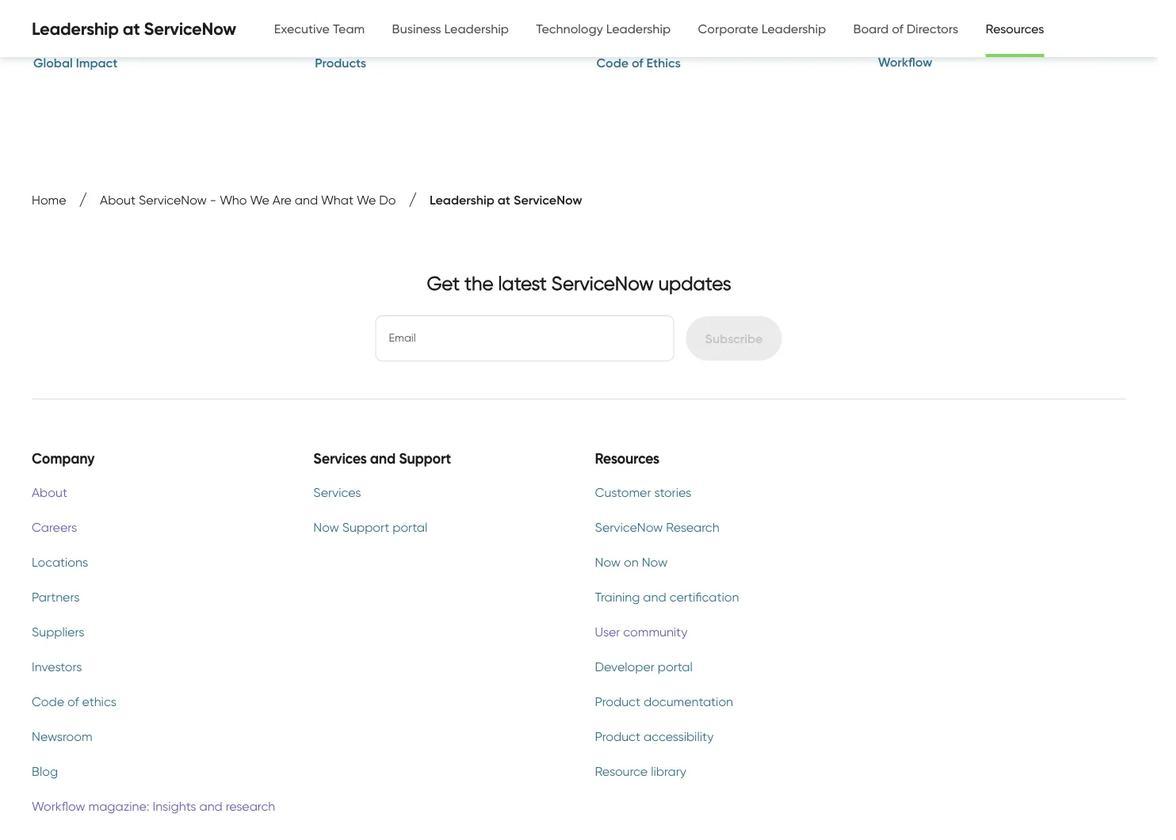 Task type: locate. For each thing, give the bounding box(es) containing it.
1 vertical spatial support
[[342, 519, 389, 535]]

Email text field
[[376, 316, 673, 361]]

locations
[[32, 554, 88, 569]]

locations link
[[32, 552, 282, 571]]

resources
[[595, 450, 660, 467]]

1 vertical spatial portal
[[658, 659, 693, 674]]

subscribe button
[[686, 316, 782, 361]]

0 vertical spatial support
[[399, 450, 451, 467]]

1 vertical spatial services
[[313, 484, 361, 500]]

support up services link
[[399, 450, 451, 467]]

blog
[[32, 763, 58, 779]]

2 horizontal spatial and
[[643, 589, 666, 604]]

support inside 'link'
[[342, 519, 389, 535]]

developer portal link
[[595, 657, 845, 676]]

product accessibility
[[595, 728, 714, 744]]

user community link
[[595, 622, 845, 641]]

on
[[624, 554, 639, 569]]

community
[[623, 624, 688, 639]]

0 vertical spatial portal
[[393, 519, 427, 535]]

portal down services link
[[393, 519, 427, 535]]

product documentation link
[[595, 692, 845, 711]]

1 horizontal spatial and
[[370, 450, 396, 467]]

2 services from the top
[[313, 484, 361, 500]]

resource
[[595, 763, 648, 779]]

portal
[[393, 519, 427, 535], [658, 659, 693, 674]]

about link
[[32, 483, 282, 502]]

of
[[67, 693, 79, 709]]

support
[[399, 450, 451, 467], [342, 519, 389, 535]]

0 horizontal spatial now
[[313, 519, 339, 535]]

1 vertical spatial and
[[643, 589, 666, 604]]

product down developer
[[595, 693, 640, 709]]

code
[[32, 693, 64, 709]]

1 horizontal spatial portal
[[658, 659, 693, 674]]

services for services
[[313, 484, 361, 500]]

documentation
[[644, 693, 733, 709]]

1 product from the top
[[595, 693, 640, 709]]

partners link
[[32, 587, 282, 606]]

servicenow
[[552, 271, 654, 294], [595, 519, 663, 535]]

and right insights on the left bottom of the page
[[199, 798, 223, 814]]

and for services
[[370, 450, 396, 467]]

0 horizontal spatial and
[[199, 798, 223, 814]]

1 vertical spatial product
[[595, 728, 640, 744]]

1 vertical spatial servicenow
[[595, 519, 663, 535]]

0 horizontal spatial portal
[[393, 519, 427, 535]]

investors link
[[32, 657, 282, 676]]

about
[[32, 484, 67, 500]]

0 vertical spatial and
[[370, 450, 396, 467]]

product for product accessibility
[[595, 728, 640, 744]]

workflow magazine: insights and research
[[32, 798, 275, 814]]

support down services and support
[[342, 519, 389, 535]]

portal up "product documentation"
[[658, 659, 693, 674]]

0 vertical spatial product
[[595, 693, 640, 709]]

1 services from the top
[[313, 450, 367, 467]]

product for product documentation
[[595, 693, 640, 709]]

now
[[313, 519, 339, 535], [595, 554, 621, 569], [642, 554, 668, 569]]

updates
[[658, 271, 731, 294]]

2 product from the top
[[595, 728, 640, 744]]

0 horizontal spatial support
[[342, 519, 389, 535]]

product documentation
[[595, 693, 733, 709]]

and
[[370, 450, 396, 467], [643, 589, 666, 604], [199, 798, 223, 814]]

product
[[595, 693, 640, 709], [595, 728, 640, 744]]

and up the community
[[643, 589, 666, 604]]

get the latest servicenow updates
[[427, 271, 731, 294]]

and up services link
[[370, 450, 396, 467]]

customer
[[595, 484, 651, 500]]

1 horizontal spatial now
[[595, 554, 621, 569]]

suppliers
[[32, 624, 84, 639]]

product up resource
[[595, 728, 640, 744]]

now on now link
[[595, 552, 845, 571]]

workflow
[[32, 798, 85, 814]]

user
[[595, 624, 620, 639]]

0 vertical spatial services
[[313, 450, 367, 467]]

services
[[313, 450, 367, 467], [313, 484, 361, 500]]

now inside 'link'
[[313, 519, 339, 535]]



Task type: vqa. For each thing, say whether or not it's contained in the screenshot.
1st Services from the top
yes



Task type: describe. For each thing, give the bounding box(es) containing it.
training and certification
[[595, 589, 739, 604]]

careers
[[32, 519, 77, 535]]

ethics
[[82, 693, 116, 709]]

library
[[651, 763, 687, 779]]

code of ethics
[[32, 693, 116, 709]]

and for training
[[643, 589, 666, 604]]

2 horizontal spatial now
[[642, 554, 668, 569]]

developer portal
[[595, 659, 693, 674]]

newsroom link
[[32, 727, 282, 746]]

company
[[32, 450, 95, 467]]

customer stories
[[595, 484, 691, 500]]

now for now support portal
[[313, 519, 339, 535]]

customer stories link
[[595, 483, 845, 502]]

newsroom
[[32, 728, 92, 744]]

services link
[[313, 483, 563, 502]]

portal inside 'link'
[[393, 519, 427, 535]]

now on now
[[595, 554, 668, 569]]

servicenow research link
[[595, 517, 845, 536]]

developer
[[595, 659, 655, 674]]

services for services and support
[[313, 450, 367, 467]]

latest
[[498, 271, 547, 294]]

accessibility
[[644, 728, 714, 744]]

subscribe
[[705, 331, 763, 346]]

get
[[427, 271, 460, 294]]

1 horizontal spatial support
[[399, 450, 451, 467]]

workflow magazine: insights and research link
[[32, 797, 282, 816]]

magazine:
[[88, 798, 149, 814]]

partners
[[32, 589, 80, 604]]

training
[[595, 589, 640, 604]]

code of ethics link
[[32, 692, 282, 711]]

training and certification link
[[595, 587, 845, 606]]

the
[[465, 271, 493, 294]]

research
[[666, 519, 719, 535]]

research
[[226, 798, 275, 814]]

now for now on now
[[595, 554, 621, 569]]

now support portal link
[[313, 517, 563, 536]]

2 vertical spatial and
[[199, 798, 223, 814]]

stories
[[654, 484, 691, 500]]

careers link
[[32, 517, 282, 536]]

servicenow research
[[595, 519, 719, 535]]

resource library
[[595, 763, 687, 779]]

blog link
[[32, 762, 282, 781]]

services and support
[[313, 450, 451, 467]]

investors
[[32, 659, 82, 674]]

0 vertical spatial servicenow
[[552, 271, 654, 294]]

product accessibility link
[[595, 727, 845, 746]]

certification
[[670, 589, 739, 604]]

now support portal
[[313, 519, 427, 535]]

user community
[[595, 624, 688, 639]]

suppliers link
[[32, 622, 282, 641]]

insights
[[153, 798, 196, 814]]

resource library link
[[595, 762, 845, 781]]



